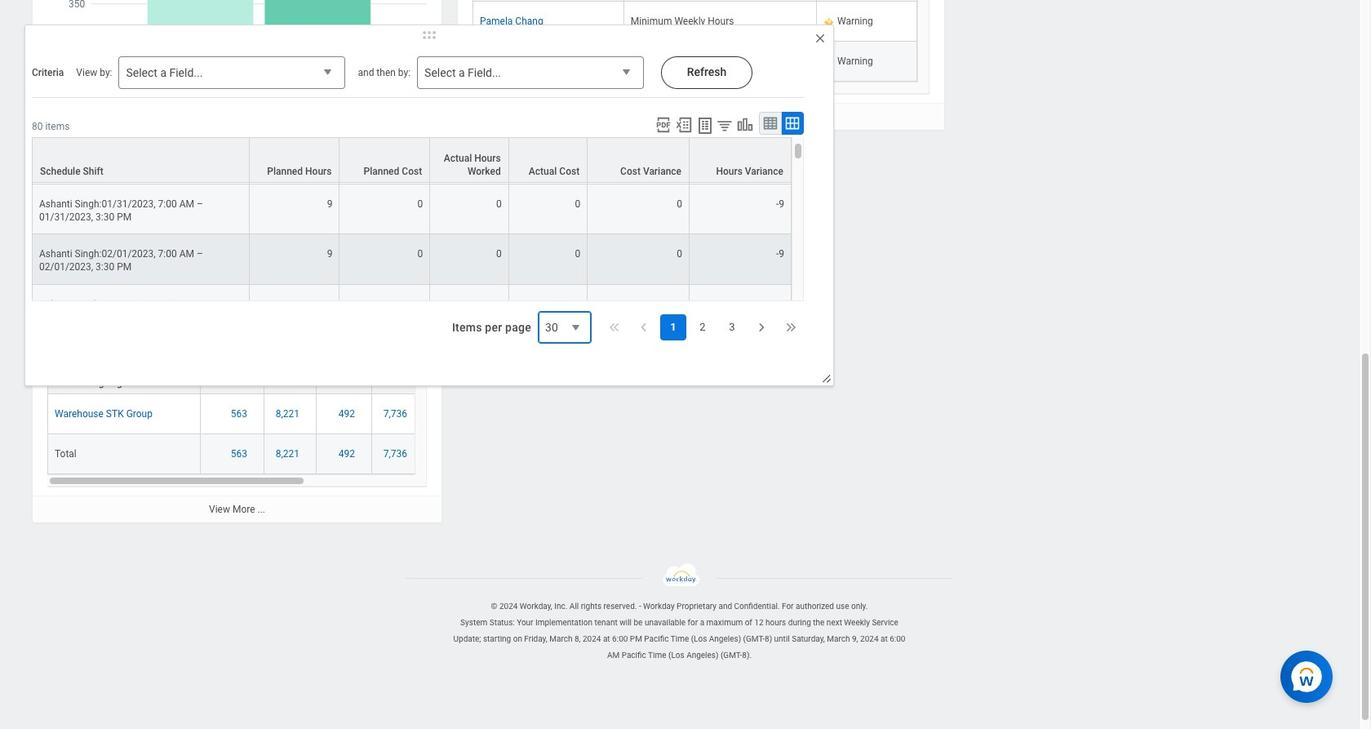Task type: describe. For each thing, give the bounding box(es) containing it.
0 vertical spatial planned cost button
[[340, 138, 430, 182]]

0 vertical spatial time
[[671, 634, 689, 643]]

563 for 492
[[134, 251, 150, 262]]

severity image for maximum working days
[[824, 56, 834, 69]]

pamela chang
[[480, 16, 543, 27]]

implementation
[[536, 618, 593, 627]]

rosa
[[480, 56, 502, 67]]

row containing total
[[47, 434, 568, 474]]

planned hours column header
[[201, 335, 265, 409]]

pamela
[[480, 16, 513, 27]]

01/30/2023,
[[39, 162, 93, 173]]

... for schedule validation warnings element
[[722, 111, 729, 123]]

1 vertical spatial worked
[[116, 275, 149, 287]]

use
[[836, 602, 849, 611]]

view for scheduled vs. actual by location element
[[209, 504, 230, 515]]

friday,
[[524, 634, 548, 643]]

rosa chavez
[[480, 56, 536, 67]]

- inside © 2024 workday, inc. all rights reserved. - workday proprietary and confidential. for authorized use only. system status: your implementation tenant will be unavailable for a maximum of 12 hours during the next weekly service update; starting on friday, march 8, 2024 at 6:00 pm pacific time (los angeles) (gmt-8) until saturday, march 9, 2024 at 6:00 am pacific time (los angeles) (gmt-8).
[[639, 602, 641, 611]]

singh:01/30/2023,
[[75, 149, 156, 160]]

cost inside column header
[[288, 377, 309, 388]]

3:30 for 02/01/2023,
[[96, 262, 115, 273]]

variance for cost variance
[[643, 166, 682, 177]]

planned for topmost planned cost popup button
[[364, 166, 400, 177]]

1 vertical spatial (gmt-
[[721, 651, 742, 660]]

resize modal image
[[821, 373, 834, 385]]

scheduling organization
[[56, 377, 163, 388]]

chavez
[[504, 56, 536, 67]]

7:00 for singh:01/31/2023,
[[158, 199, 177, 210]]

1 6:00 from the left
[[612, 634, 628, 643]]

0 vertical spatial pacific
[[644, 634, 669, 643]]

for
[[688, 618, 698, 627]]

actual hours worked column header
[[317, 335, 372, 409]]

minimum
[[631, 16, 672, 27]]

planned for the topmost "planned hours" popup button
[[267, 166, 303, 177]]

– for ashanti singh:01/30/2023, 7:00 am – 01/30/2023, 3:30 pm
[[197, 149, 203, 160]]

expand table image
[[785, 115, 801, 131]]

8,221 button for 1st 492 button
[[276, 407, 302, 420]]

schedule shift button
[[33, 138, 249, 182]]

0 vertical spatial angeles)
[[709, 634, 741, 643]]

0 horizontal spatial time
[[648, 651, 667, 660]]

the
[[813, 618, 825, 627]]

service
[[872, 618, 899, 627]]

view for schedule validation warnings element
[[673, 111, 694, 123]]

2 by: from the left
[[398, 67, 411, 78]]

ashanti singh:01/30/2023, 7:00 am – 01/30/2023, 3:30 pm element
[[39, 145, 203, 173]]

field... for select a field... dropdown button
[[468, 66, 501, 79]]

scheduling organization button
[[48, 322, 200, 393]]

shift
[[83, 166, 104, 177]]

hours inside column header
[[230, 377, 256, 388]]

0 vertical spatial (los
[[691, 634, 707, 643]]

2 horizontal spatial 2024
[[861, 634, 879, 643]]

scheduling organization column header
[[47, 322, 201, 395]]

warning element for maximum working days
[[838, 52, 873, 67]]

row containing ashanti singh:01/31/2023, 7:00 am – 01/31/2023, 3:30 pm
[[32, 185, 792, 235]]

hours variance
[[716, 166, 784, 177]]

row containing ashanti singh:01/30/2023, 7:00 am – 01/30/2023, 3:30 pm
[[32, 135, 792, 185]]

warehouse stk group
[[55, 408, 153, 420]]

3:30 for 01/30/2023,
[[96, 162, 115, 173]]

0 vertical spatial planned hours button
[[250, 138, 339, 182]]

next
[[827, 618, 842, 627]]

export to excel image
[[675, 116, 693, 134]]

7,736 button for 2nd 492 button from the top
[[383, 447, 410, 460]]

reserved.
[[604, 602, 637, 611]]

maximum
[[631, 56, 675, 67]]

row containing warehouse stk group
[[47, 394, 568, 434]]

view by:
[[76, 67, 112, 78]]

hours
[[766, 618, 786, 627]]

minimum weekly hours element
[[631, 12, 734, 27]]

1 by: from the left
[[100, 67, 112, 78]]

am for ashanti singh:01/31/2023, 7:00 am – 01/31/2023, 3:30 pm
[[179, 199, 194, 210]]

warning element for minimum weekly hours
[[838, 12, 873, 27]]

criteria
[[32, 67, 64, 78]]

working
[[677, 56, 713, 67]]

then
[[377, 67, 396, 78]]

field... for select a field... popup button
[[169, 66, 203, 79]]

items per page element
[[450, 301, 592, 354]]

details view - expand/collapse chart image
[[736, 116, 754, 134]]

unavailable
[[645, 618, 686, 627]]

3:30 for 02/02/2023,
[[96, 312, 115, 323]]

for
[[782, 602, 794, 611]]

on
[[513, 634, 522, 643]]

-9 for ashanti singh:02/01/2023, 7:00 am – 02/01/2023, 3:30 pm
[[776, 249, 785, 260]]

3 button
[[719, 314, 745, 341]]

1 horizontal spatial actual cost button
[[509, 138, 587, 182]]

1 vertical spatial pacific
[[622, 651, 646, 660]]

status:
[[490, 618, 515, 627]]

workday
[[643, 602, 675, 611]]

chevron left small image
[[636, 319, 652, 336]]

your
[[517, 618, 534, 627]]

scheduling
[[56, 377, 104, 388]]

actual hours worked for actual hours worked popup button in column header
[[331, 351, 364, 388]]

stk
[[106, 408, 124, 420]]

© 2024 workday, inc. all rights reserved. - workday proprietary and confidential. for authorized use only. system status: your implementation tenant will be unavailable for a maximum of 12 hours during the next weekly service update; starting on friday, march 8, 2024 at 6:00 pm pacific time (los angeles) (gmt-8) until saturday, march 9, 2024 at 6:00 am pacific time (los angeles) (gmt-8).
[[454, 602, 906, 660]]

ashanti singh:01/30/2023, 7:00 am – 01/30/2023, 3:30 pm
[[39, 149, 203, 173]]

refresh button
[[661, 56, 753, 89]]

cost inside actual cost
[[396, 377, 416, 388]]

cost variance
[[621, 166, 682, 177]]

8,221 for the "8,221" button associated with 1st 492 button
[[276, 408, 300, 420]]

select for select a field... popup button
[[126, 66, 158, 79]]

maximum working days
[[631, 56, 737, 67]]

row containing ashanti singh:02/02/2023, 7:00 am – 02/02/2023, 3:30 pm
[[32, 285, 792, 334]]

01/31/2023,
[[39, 212, 93, 223]]

weekly inside row
[[675, 16, 706, 27]]

starting
[[483, 634, 511, 643]]

variance for hours variance
[[745, 166, 784, 177]]

am for ashanti singh:02/01/2023, 7:00 am – 02/01/2023, 3:30 pm
[[179, 249, 194, 260]]

close image
[[814, 32, 827, 45]]

items
[[452, 321, 482, 334]]

warning for minimum weekly hours
[[838, 16, 873, 27]]

– for ashanti singh:02/01/2023, 7:00 am – 02/01/2023, 3:30 pm
[[197, 249, 203, 260]]

refresh
[[687, 65, 727, 78]]

ashanti for ashanti singh:01/30/2023, 7:00 am – 01/30/2023, 3:30 pm
[[39, 149, 72, 160]]

confidential.
[[734, 602, 780, 611]]

– for ashanti singh:01/31/2023, 7:00 am – 01/31/2023, 3:30 pm
[[197, 199, 203, 210]]

singh:02/02/2023,
[[75, 298, 156, 310]]

2 vertical spatial 563
[[231, 448, 247, 460]]

am for ashanti singh:01/30/2023, 7:00 am – 01/30/2023, 3:30 pm
[[179, 149, 194, 160]]

authorized
[[796, 602, 834, 611]]

3
[[729, 321, 735, 333]]

schedule
[[40, 166, 80, 177]]

planned cost for planned cost popup button inside column header
[[273, 364, 309, 388]]

0 vertical spatial (gmt-
[[743, 634, 765, 643]]

2 492 button from the top
[[339, 447, 358, 460]]

select to filter grid data image
[[716, 117, 734, 134]]

warehouse
[[55, 408, 104, 420]]

inc.
[[555, 602, 568, 611]]

ashanti singh:02/01/2023, 7:00 am – 02/01/2023, 3:30 pm element
[[39, 245, 203, 273]]

be
[[634, 618, 643, 627]]

of
[[745, 618, 753, 627]]

singh:02/01/2023,
[[75, 249, 156, 260]]

severity image for minimum weekly hours
[[824, 16, 834, 29]]

0 horizontal spatial actual hours worked
[[57, 275, 149, 287]]

planned cost column header
[[265, 335, 317, 409]]

2 vertical spatial 563 button
[[231, 447, 250, 460]]

will
[[620, 618, 632, 627]]

0 vertical spatial view
[[76, 67, 97, 78]]

563 button for 492
[[134, 250, 153, 263]]

– for ashanti singh:02/02/2023, 7:00 am – 02/02/2023, 3:30 pm
[[197, 298, 203, 310]]

minimum weekly hours
[[631, 16, 734, 27]]

1 march from the left
[[550, 634, 573, 643]]

a inside © 2024 workday, inc. all rights reserved. - workday proprietary and confidential. for authorized use only. system status: your implementation tenant will be unavailable for a maximum of 12 hours during the next weekly service update; starting on friday, march 8, 2024 at 6:00 pm pacific time (los angeles) (gmt-8) until saturday, march 9, 2024 at 6:00 am pacific time (los angeles) (gmt-8).
[[700, 618, 705, 627]]

group
[[126, 408, 153, 420]]

pm for 01/31/2023,
[[117, 212, 132, 223]]

pm for 02/02/2023,
[[117, 312, 132, 323]]

actual inside column header
[[336, 351, 364, 362]]

0 horizontal spatial and
[[358, 67, 374, 78]]

chang
[[515, 16, 543, 27]]

492 button
[[161, 275, 181, 288]]

8).
[[742, 651, 752, 660]]

warning for maximum working days
[[838, 56, 873, 67]]

1 492 button from the top
[[339, 407, 358, 420]]

items per page
[[452, 321, 532, 334]]

worked for actual hours worked popup button in column header
[[331, 377, 364, 388]]

schedule shift
[[40, 166, 104, 177]]

0 horizontal spatial planned hours
[[57, 251, 121, 262]]



Task type: locate. For each thing, give the bounding box(es) containing it.
a inside select a field... dropdown button
[[459, 66, 465, 79]]

1 horizontal spatial by:
[[398, 67, 411, 78]]

ashanti up 02/01/2023,
[[39, 249, 72, 260]]

1 warning from the top
[[838, 16, 873, 27]]

1 vertical spatial and
[[719, 602, 732, 611]]

563 for 563
[[231, 408, 247, 420]]

weekly up 9,
[[844, 618, 870, 627]]

2024 right 9,
[[861, 634, 879, 643]]

view inside scheduled vs. actual by location element
[[209, 504, 230, 515]]

1 vertical spatial 7,736
[[383, 448, 407, 460]]

1 vertical spatial 8,221 button
[[276, 447, 302, 460]]

2 ashanti from the top
[[39, 199, 72, 210]]

view more ... link for row containing warehouse stk group
[[33, 495, 442, 522]]

0 horizontal spatial 2024
[[500, 602, 518, 611]]

view inside schedule validation warnings element
[[673, 111, 694, 123]]

total
[[55, 448, 77, 460]]

8,221 button for 2nd 492 button from the top
[[276, 447, 302, 460]]

2 – from the top
[[197, 199, 203, 210]]

1 horizontal spatial march
[[827, 634, 850, 643]]

0 vertical spatial 492
[[161, 275, 178, 287]]

select a field... inside select a field... dropdown button
[[425, 66, 501, 79]]

2 at from the left
[[881, 634, 888, 643]]

toolbar
[[650, 112, 804, 137]]

ashanti for ashanti singh:02/01/2023, 7:00 am – 02/01/2023, 3:30 pm
[[39, 249, 72, 260]]

2 8,221 button from the top
[[276, 447, 302, 460]]

more for row containing warehouse stk group
[[233, 504, 255, 515]]

select a field... inside select a field... popup button
[[126, 66, 203, 79]]

select a field... right view by:
[[126, 66, 203, 79]]

cost
[[402, 166, 422, 177], [560, 166, 580, 177], [621, 166, 641, 177], [288, 377, 309, 388], [396, 377, 416, 388]]

planned cost inside column header
[[273, 364, 309, 388]]

variance down view printable version (pdf) image on the left top of the page
[[643, 166, 682, 177]]

export to worksheets image
[[696, 116, 715, 136]]

1 horizontal spatial select
[[425, 66, 456, 79]]

0 horizontal spatial view more ...
[[209, 504, 265, 515]]

1 warning element from the top
[[838, 12, 873, 27]]

492 for 2nd 492 button from the top
[[339, 448, 355, 460]]

1 vertical spatial 563 button
[[231, 407, 250, 420]]

7:00 up 492 dropdown button
[[158, 249, 177, 260]]

select a field... for select a field... dropdown button
[[425, 66, 501, 79]]

0 horizontal spatial variance
[[643, 166, 682, 177]]

a for select a field... dropdown button
[[459, 66, 465, 79]]

7:00 down 492 dropdown button
[[158, 298, 177, 310]]

variance down the 'table' 'icon'
[[745, 166, 784, 177]]

1 vertical spatial actual cost
[[388, 364, 416, 388]]

hours inside popup button
[[716, 166, 743, 177]]

ashanti singh:01/31/2023, 7:00 am – 01/31/2023, 3:30 pm element
[[39, 195, 203, 223]]

and
[[358, 67, 374, 78], [719, 602, 732, 611]]

7:00 inside ashanti singh:02/02/2023, 7:00 am – 02/02/2023, 3:30 pm
[[158, 298, 177, 310]]

by: right criteria
[[100, 67, 112, 78]]

hours inside column header
[[338, 364, 364, 375]]

footer
[[0, 563, 1359, 664]]

pm for 01/30/2023,
[[117, 162, 132, 173]]

pm inside the ashanti singh:01/30/2023, 7:00 am – 01/30/2023, 3:30 pm
[[117, 162, 132, 173]]

0 horizontal spatial view more ... link
[[33, 495, 442, 522]]

1 horizontal spatial variance
[[745, 166, 784, 177]]

7:00 inside the ashanti singh:01/30/2023, 7:00 am – 01/30/2023, 3:30 pm
[[158, 149, 177, 160]]

3:30 inside ashanti singh:02/02/2023, 7:00 am – 02/02/2023, 3:30 pm
[[96, 312, 115, 323]]

492 inside 492 dropdown button
[[161, 275, 178, 287]]

-9 for ashanti singh:01/31/2023, 7:00 am – 01/31/2023, 3:30 pm
[[776, 199, 785, 210]]

pacific down the unavailable
[[644, 634, 669, 643]]

2 horizontal spatial actual hours worked
[[444, 153, 501, 177]]

1 horizontal spatial planned hours
[[221, 364, 256, 388]]

2 march from the left
[[827, 634, 850, 643]]

row containing rosa chavez
[[473, 42, 918, 82]]

pm for 02/01/2023,
[[117, 262, 132, 273]]

am inside the ashanti singh:01/30/2023, 7:00 am – 01/30/2023, 3:30 pm
[[179, 149, 194, 160]]

am down the tenant on the bottom left of page
[[607, 651, 620, 660]]

0 horizontal spatial march
[[550, 634, 573, 643]]

(gmt- down maximum
[[721, 651, 742, 660]]

–
[[197, 149, 203, 160], [197, 199, 203, 210], [197, 249, 203, 260], [197, 298, 203, 310]]

list containing 2
[[661, 314, 745, 341]]

ashanti up 01/31/2023, at the left of the page
[[39, 199, 72, 210]]

1 3:30 from the top
[[96, 162, 115, 173]]

492
[[161, 275, 178, 287], [339, 408, 355, 420], [339, 448, 355, 460]]

am down 492 dropdown button
[[179, 298, 194, 310]]

7,736 for 7,736 button associated with 1st 492 button
[[383, 408, 407, 420]]

time down for
[[671, 634, 689, 643]]

ashanti inside ashanti singh:02/01/2023, 7:00 am – 02/01/2023, 3:30 pm
[[39, 249, 72, 260]]

(los
[[691, 634, 707, 643], [669, 651, 685, 660]]

3 7:00 from the top
[[158, 249, 177, 260]]

80 items
[[32, 121, 70, 132]]

0
[[496, 149, 502, 160], [418, 199, 423, 210], [496, 199, 502, 210], [575, 199, 581, 210], [677, 199, 683, 210], [418, 249, 423, 260], [496, 249, 502, 260], [575, 249, 581, 260], [677, 249, 683, 260], [418, 298, 423, 310], [496, 298, 502, 310], [575, 298, 581, 310], [677, 298, 683, 310]]

severity image
[[824, 16, 834, 29], [824, 56, 834, 69]]

singh:01/31/2023,
[[75, 199, 156, 210]]

hours inside schedule validation warnings element
[[708, 16, 734, 27]]

12
[[755, 618, 764, 627]]

492 for 1st 492 button
[[339, 408, 355, 420]]

– inside the ashanti singh:01/30/2023, 7:00 am – 01/30/2023, 3:30 pm
[[197, 149, 203, 160]]

march left 9,
[[827, 634, 850, 643]]

0 vertical spatial weekly
[[675, 16, 706, 27]]

ashanti for ashanti singh:01/31/2023, 7:00 am – 01/31/2023, 3:30 pm
[[39, 199, 72, 210]]

1 vertical spatial view more ... link
[[33, 495, 442, 522]]

pm inside © 2024 workday, inc. all rights reserved. - workday proprietary and confidential. for authorized use only. system status: your implementation tenant will be unavailable for a maximum of 12 hours during the next weekly service update; starting on friday, march 8, 2024 at 6:00 pm pacific time (los angeles) (gmt-8) until saturday, march 9, 2024 at 6:00 am pacific time (los angeles) (gmt-8).
[[630, 634, 642, 643]]

field...
[[169, 66, 203, 79], [468, 66, 501, 79]]

2 -9 from the top
[[776, 249, 785, 260]]

– inside ashanti singh:01/31/2023, 7:00 am – 01/31/2023, 3:30 pm
[[197, 199, 203, 210]]

a inside select a field... popup button
[[160, 66, 167, 79]]

at down service
[[881, 634, 888, 643]]

1 variance from the left
[[643, 166, 682, 177]]

3:30 down singh:01/31/2023,
[[96, 212, 115, 223]]

(los down for
[[691, 634, 707, 643]]

view more ... for row containing warehouse stk group
[[209, 504, 265, 515]]

8,221
[[276, 408, 300, 420], [276, 448, 300, 460]]

1 vertical spatial 7,736 button
[[383, 447, 410, 460]]

0 horizontal spatial actual hours worked button
[[317, 336, 371, 393]]

actual cost inside scheduled vs. actual by location element
[[388, 364, 416, 388]]

a right view by:
[[160, 66, 167, 79]]

3:30 inside ashanti singh:01/31/2023, 7:00 am – 01/31/2023, 3:30 pm
[[96, 212, 115, 223]]

7:00 for singh:02/02/2023,
[[158, 298, 177, 310]]

3:30 inside ashanti singh:02/01/2023, 7:00 am – 02/01/2023, 3:30 pm
[[96, 262, 115, 273]]

(gmt-
[[743, 634, 765, 643], [721, 651, 742, 660]]

ashanti up 01/30/2023,
[[39, 149, 72, 160]]

and inside © 2024 workday, inc. all rights reserved. - workday proprietary and confidential. for authorized use only. system status: your implementation tenant will be unavailable for a maximum of 12 hours during the next weekly service update; starting on friday, march 8, 2024 at 6:00 pm pacific time (los angeles) (gmt-8) until saturday, march 9, 2024 at 6:00 am pacific time (los angeles) (gmt-8).
[[719, 602, 732, 611]]

am up 492 dropdown button
[[179, 249, 194, 260]]

a for select a field... popup button
[[160, 66, 167, 79]]

1 vertical spatial angeles)
[[687, 651, 719, 660]]

9,
[[852, 634, 859, 643]]

weekly
[[675, 16, 706, 27], [844, 618, 870, 627]]

4 ashanti from the top
[[39, 298, 72, 310]]

2024 right 8,
[[583, 634, 601, 643]]

select a field... down "move modal" image
[[425, 66, 501, 79]]

am for ashanti singh:02/02/2023, 7:00 am – 02/02/2023, 3:30 pm
[[179, 298, 194, 310]]

by: right then on the left top of page
[[398, 67, 411, 78]]

1 vertical spatial 492
[[339, 408, 355, 420]]

1 vertical spatial actual hours worked button
[[317, 336, 371, 393]]

until
[[774, 634, 790, 643]]

1 vertical spatial 8,221
[[276, 448, 300, 460]]

row containing ashanti singh:02/01/2023, 7:00 am – 02/01/2023, 3:30 pm
[[32, 235, 792, 285]]

2 7,736 button from the top
[[383, 447, 410, 460]]

0 vertical spatial warning element
[[838, 12, 873, 27]]

1 vertical spatial 563
[[231, 408, 247, 420]]

2 warning from the top
[[838, 56, 873, 67]]

– inside ashanti singh:02/01/2023, 7:00 am – 02/01/2023, 3:30 pm
[[197, 249, 203, 260]]

1 vertical spatial warning
[[838, 56, 873, 67]]

more for minimum weekly hours element
[[697, 111, 719, 123]]

pm down the "singh:01/30/2023," at the top left of the page
[[117, 162, 132, 173]]

0 vertical spatial 8,221
[[276, 408, 300, 420]]

angeles) down for
[[687, 651, 719, 660]]

all
[[570, 602, 579, 611]]

select a field... button
[[119, 56, 346, 90]]

proprietary
[[677, 602, 717, 611]]

1 vertical spatial weekly
[[844, 618, 870, 627]]

page
[[505, 321, 532, 334]]

view more ... inside scheduled vs. actual by location element
[[209, 504, 265, 515]]

ashanti singh:02/02/2023, 7:00 am – 02/02/2023, 3:30 pm element
[[39, 295, 203, 323]]

7:00 for singh:02/01/2023,
[[158, 249, 177, 260]]

planned inside 'planned hours' column header
[[221, 364, 256, 375]]

4 – from the top
[[197, 298, 203, 310]]

2 6:00 from the left
[[890, 634, 906, 643]]

ashanti singh:01/31/2023, 7:00 am – 01/31/2023, 3:30 pm
[[39, 199, 203, 223]]

0 vertical spatial planned cost
[[364, 166, 422, 177]]

563 button for 563
[[231, 407, 250, 420]]

am inside ashanti singh:01/31/2023, 7:00 am – 01/31/2023, 3:30 pm
[[179, 199, 194, 210]]

actual hours worked
[[444, 153, 501, 177], [57, 275, 149, 287], [331, 351, 364, 388]]

2 select from the left
[[425, 66, 456, 79]]

saturday,
[[792, 634, 825, 643]]

2 7:00 from the top
[[158, 199, 177, 210]]

7,736 for 7,736 button associated with 2nd 492 button from the top
[[383, 448, 407, 460]]

0 vertical spatial 563 button
[[134, 250, 153, 263]]

planned cost for topmost planned cost popup button
[[364, 166, 422, 177]]

1 7,736 button from the top
[[383, 407, 410, 420]]

... for scheduled vs. actual by location element
[[258, 504, 265, 515]]

view printable version (pdf) image
[[655, 116, 673, 134]]

1 horizontal spatial and
[[719, 602, 732, 611]]

move modal image
[[413, 25, 446, 45]]

0 vertical spatial 8,221 button
[[276, 407, 302, 420]]

more inside scheduled vs. actual by location element
[[233, 504, 255, 515]]

... inside schedule validation warnings element
[[722, 111, 729, 123]]

7:00 right the "singh:01/30/2023," at the top left of the page
[[158, 149, 177, 160]]

chevron 2x left small image
[[607, 319, 623, 336]]

1 horizontal spatial 6:00
[[890, 634, 906, 643]]

1 8,221 from the top
[[276, 408, 300, 420]]

angeles)
[[709, 634, 741, 643], [687, 651, 719, 660]]

2 button
[[690, 314, 716, 341]]

am inside ashanti singh:02/01/2023, 7:00 am – 02/01/2023, 3:30 pm
[[179, 249, 194, 260]]

4 7:00 from the top
[[158, 298, 177, 310]]

1 horizontal spatial (los
[[691, 634, 707, 643]]

0 vertical spatial 563
[[134, 251, 150, 262]]

a left 'rosa'
[[459, 66, 465, 79]]

2024
[[500, 602, 518, 611], [583, 634, 601, 643], [861, 634, 879, 643]]

am
[[179, 149, 194, 160], [179, 199, 194, 210], [179, 249, 194, 260], [179, 298, 194, 310], [607, 651, 620, 660]]

0 horizontal spatial weekly
[[675, 16, 706, 27]]

7:00 for singh:01/30/2023,
[[158, 149, 177, 160]]

8,221 button
[[276, 407, 302, 420], [276, 447, 302, 460]]

chevron 2x right small image
[[783, 319, 799, 336]]

2 vertical spatial actual hours worked
[[331, 351, 364, 388]]

actual
[[444, 153, 472, 164], [529, 166, 557, 177], [57, 275, 85, 287], [336, 351, 364, 362], [388, 364, 416, 375]]

1 vertical spatial more
[[233, 504, 255, 515]]

1 ashanti from the top
[[39, 149, 72, 160]]

0 horizontal spatial ...
[[258, 504, 265, 515]]

2 7,736 from the top
[[383, 448, 407, 460]]

0 horizontal spatial planned cost button
[[265, 336, 316, 393]]

ashanti singh:02/02/2023, 7:00 am – 02/02/2023, 3:30 pm
[[39, 298, 203, 323]]

ashanti singh:02/01/2023, 7:00 am – 02/01/2023, 3:30 pm
[[39, 249, 203, 273]]

3:30 inside the ashanti singh:01/30/2023, 7:00 am – 01/30/2023, 3:30 pm
[[96, 162, 115, 173]]

worked inside column header
[[331, 377, 364, 388]]

8,
[[575, 634, 581, 643]]

maximum
[[707, 618, 743, 627]]

rights
[[581, 602, 602, 611]]

pamela chang link
[[480, 12, 543, 27]]

planned hours button inside 'planned hours' column header
[[201, 336, 264, 393]]

2 severity image from the top
[[824, 56, 834, 69]]

6:00 down service
[[890, 634, 906, 643]]

0 vertical spatial 7,736 button
[[383, 407, 410, 420]]

planned for planned cost popup button inside column header
[[273, 364, 309, 375]]

ashanti for ashanti singh:02/02/2023, 7:00 am – 02/02/2023, 3:30 pm
[[39, 298, 72, 310]]

am inside © 2024 workday, inc. all rights reserved. - workday proprietary and confidential. for authorized use only. system status: your implementation tenant will be unavailable for a maximum of 12 hours during the next weekly service update; starting on friday, march 8, 2024 at 6:00 pm pacific time (los angeles) (gmt-8) until saturday, march 9, 2024 at 6:00 am pacific time (los angeles) (gmt-8).
[[607, 651, 620, 660]]

0 vertical spatial warning
[[838, 16, 873, 27]]

row containing pamela chang
[[473, 2, 918, 42]]

0 horizontal spatial (los
[[669, 651, 685, 660]]

2 vertical spatial view
[[209, 504, 230, 515]]

pm inside ashanti singh:02/02/2023, 7:00 am – 02/02/2023, 3:30 pm
[[117, 312, 132, 323]]

2 vertical spatial -9
[[776, 298, 785, 310]]

7:00 inside ashanti singh:02/01/2023, 7:00 am – 02/01/2023, 3:30 pm
[[158, 249, 177, 260]]

– inside ashanti singh:02/02/2023, 7:00 am – 02/02/2023, 3:30 pm
[[197, 298, 203, 310]]

cost inside popup button
[[621, 166, 641, 177]]

planned hours inside column header
[[221, 364, 256, 388]]

0 vertical spatial planned hours
[[267, 166, 332, 177]]

2 3:30 from the top
[[96, 212, 115, 223]]

1 select a field... from the left
[[126, 66, 203, 79]]

select inside popup button
[[126, 66, 158, 79]]

8,221 for the "8,221" button associated with 2nd 492 button from the top
[[276, 448, 300, 460]]

0 horizontal spatial actual cost button
[[372, 336, 424, 393]]

select a field... for select a field... popup button
[[126, 66, 203, 79]]

2 field... from the left
[[468, 66, 501, 79]]

1 select from the left
[[126, 66, 158, 79]]

0 horizontal spatial at
[[603, 634, 610, 643]]

cell
[[473, 0, 624, 2], [624, 0, 817, 2], [817, 0, 918, 2], [250, 135, 340, 185], [340, 135, 430, 185], [509, 135, 588, 185], [588, 135, 690, 185], [690, 135, 792, 185]]

0 vertical spatial -9
[[776, 199, 785, 210]]

view more ... link
[[458, 103, 945, 130], [33, 495, 442, 522]]

7,736 button for 1st 492 button
[[383, 407, 410, 420]]

3:30 down singh:02/02/2023,
[[96, 312, 115, 323]]

severity image down the close image
[[824, 56, 834, 69]]

563
[[134, 251, 150, 262], [231, 408, 247, 420], [231, 448, 247, 460]]

1 8,221 button from the top
[[276, 407, 302, 420]]

ashanti up 02/02/2023,
[[39, 298, 72, 310]]

2 horizontal spatial view
[[673, 111, 694, 123]]

pm inside ashanti singh:01/31/2023, 7:00 am – 01/31/2023, 3:30 pm
[[117, 212, 132, 223]]

1 vertical spatial actual hours worked
[[57, 275, 149, 287]]

02/02/2023,
[[39, 312, 93, 323]]

list
[[661, 314, 745, 341]]

warning element
[[838, 12, 873, 27], [838, 52, 873, 67]]

select right view by:
[[126, 66, 158, 79]]

2 select a field... from the left
[[425, 66, 501, 79]]

ashanti inside the ashanti singh:01/30/2023, 7:00 am – 01/30/2023, 3:30 pm
[[39, 149, 72, 160]]

actual hours worked button inside column header
[[317, 336, 371, 393]]

1 vertical spatial time
[[648, 651, 667, 660]]

3:30 down the "singh:01/30/2023," at the top left of the page
[[96, 162, 115, 173]]

0 horizontal spatial select a field...
[[126, 66, 203, 79]]

3:30 down singh:02/01/2023,
[[96, 262, 115, 273]]

0 vertical spatial actual cost
[[529, 166, 580, 177]]

1 horizontal spatial worked
[[331, 377, 364, 388]]

0 horizontal spatial select
[[126, 66, 158, 79]]

6:00 down "will"
[[612, 634, 628, 643]]

0 vertical spatial actual cost button
[[509, 138, 587, 182]]

1 horizontal spatial time
[[671, 634, 689, 643]]

row
[[473, 0, 918, 2], [473, 2, 918, 42], [473, 42, 918, 82], [32, 135, 792, 185], [32, 137, 792, 183], [32, 185, 792, 235], [32, 235, 792, 285], [32, 285, 792, 334], [47, 335, 568, 409], [47, 394, 568, 434], [47, 434, 568, 474]]

1 vertical spatial ...
[[258, 504, 265, 515]]

80
[[32, 121, 43, 132]]

1 horizontal spatial weekly
[[844, 618, 870, 627]]

table image
[[763, 115, 779, 131]]

7:00 inside ashanti singh:01/31/2023, 7:00 am – 01/31/2023, 3:30 pm
[[158, 199, 177, 210]]

field... inside dropdown button
[[468, 66, 501, 79]]

1 horizontal spatial 2024
[[583, 634, 601, 643]]

view more ... link inside scheduled vs. actual by location element
[[33, 495, 442, 522]]

during
[[788, 618, 811, 627]]

3:30 for 01/31/2023,
[[96, 212, 115, 223]]

items
[[45, 121, 70, 132]]

2
[[700, 321, 706, 333]]

field... inside popup button
[[169, 66, 203, 79]]

pm down be
[[630, 634, 642, 643]]

per
[[485, 321, 502, 334]]

by:
[[100, 67, 112, 78], [398, 67, 411, 78]]

pm down singh:02/01/2023,
[[117, 262, 132, 273]]

more inside schedule validation warnings element
[[697, 111, 719, 123]]

select a field... button
[[417, 56, 644, 90]]

0 horizontal spatial planned cost
[[273, 364, 309, 388]]

1 horizontal spatial planned cost
[[364, 166, 422, 177]]

(gmt- down 12
[[743, 634, 765, 643]]

am down schedule shift popup button
[[179, 199, 194, 210]]

tenant
[[595, 618, 618, 627]]

1 – from the top
[[197, 149, 203, 160]]

am inside ashanti singh:02/02/2023, 7:00 am – 02/02/2023, 3:30 pm
[[179, 298, 194, 310]]

2 8,221 from the top
[[276, 448, 300, 460]]

0 horizontal spatial a
[[160, 66, 167, 79]]

1 7:00 from the top
[[158, 149, 177, 160]]

rosa chavez link
[[480, 52, 536, 67]]

9
[[327, 199, 333, 210], [779, 199, 785, 210], [327, 249, 333, 260], [779, 249, 785, 260], [327, 298, 333, 310], [779, 298, 785, 310]]

©
[[491, 602, 498, 611]]

0 horizontal spatial by:
[[100, 67, 112, 78]]

2 vertical spatial 492
[[339, 448, 355, 460]]

actual cost
[[529, 166, 580, 177], [388, 364, 416, 388]]

1 field... from the left
[[169, 66, 203, 79]]

1 horizontal spatial actual cost
[[529, 166, 580, 177]]

1 horizontal spatial view
[[209, 504, 230, 515]]

4 3:30 from the top
[[96, 312, 115, 323]]

view more ... inside schedule validation warnings element
[[673, 111, 729, 123]]

0 vertical spatial and
[[358, 67, 374, 78]]

view more ... link for minimum weekly hours element
[[458, 103, 945, 130]]

1 vertical spatial warning element
[[838, 52, 873, 67]]

0 horizontal spatial worked
[[116, 275, 149, 287]]

am right the "singh:01/30/2023," at the top left of the page
[[179, 149, 194, 160]]

7:00 down schedule shift popup button
[[158, 199, 177, 210]]

warehouse stk group link
[[55, 405, 153, 420]]

2 horizontal spatial planned hours
[[267, 166, 332, 177]]

1 horizontal spatial actual hours worked
[[331, 351, 364, 388]]

days
[[715, 56, 737, 67]]

2 variance from the left
[[745, 166, 784, 177]]

1 vertical spatial view more ...
[[209, 504, 265, 515]]

march down implementation
[[550, 634, 573, 643]]

0 horizontal spatial (gmt-
[[721, 651, 742, 660]]

planned cost button inside column header
[[265, 336, 316, 393]]

2 vertical spatial planned hours
[[221, 364, 256, 388]]

a right for
[[700, 618, 705, 627]]

only.
[[851, 602, 868, 611]]

3 – from the top
[[197, 249, 203, 260]]

pacific
[[644, 634, 669, 643], [622, 651, 646, 660]]

pm down singh:02/02/2023,
[[117, 312, 132, 323]]

1 -9 from the top
[[776, 199, 785, 210]]

select for select a field... dropdown button
[[425, 66, 456, 79]]

1 vertical spatial actual cost button
[[372, 336, 424, 393]]

pm down singh:01/31/2023,
[[117, 212, 132, 223]]

workday,
[[520, 602, 553, 611]]

pm inside ashanti singh:02/01/2023, 7:00 am – 02/01/2023, 3:30 pm
[[117, 262, 132, 273]]

1 horizontal spatial field...
[[468, 66, 501, 79]]

-
[[776, 199, 779, 210], [776, 249, 779, 260], [776, 298, 779, 310], [639, 602, 641, 611]]

system
[[461, 618, 488, 627]]

492 for 492 dropdown button
[[161, 275, 178, 287]]

2 horizontal spatial a
[[700, 618, 705, 627]]

cost variance button
[[588, 138, 689, 182]]

view more ...
[[673, 111, 729, 123], [209, 504, 265, 515]]

1 vertical spatial planned cost button
[[265, 336, 316, 393]]

pm
[[117, 162, 132, 173], [117, 212, 132, 223], [117, 262, 132, 273], [117, 312, 132, 323], [630, 634, 642, 643]]

weekly inside © 2024 workday, inc. all rights reserved. - workday proprietary and confidential. for authorized use only. system status: your implementation tenant will be unavailable for a maximum of 12 hours during the next weekly service update; starting on friday, march 8, 2024 at 6:00 pm pacific time (los angeles) (gmt-8) until saturday, march 9, 2024 at 6:00 am pacific time (los angeles) (gmt-8).
[[844, 618, 870, 627]]

3 3:30 from the top
[[96, 262, 115, 273]]

maximum working days element
[[631, 52, 737, 67]]

0 vertical spatial actual hours worked button
[[430, 138, 508, 182]]

view more ... for minimum weekly hours element
[[673, 111, 729, 123]]

0 horizontal spatial more
[[233, 504, 255, 515]]

actual hours worked for actual hours worked popup button to the top
[[444, 153, 501, 177]]

planned for "planned hours" popup button in 'planned hours' column header
[[221, 364, 256, 375]]

(los down the unavailable
[[669, 651, 685, 660]]

time down the unavailable
[[648, 651, 667, 660]]

select inside dropdown button
[[425, 66, 456, 79]]

1 7,736 from the top
[[383, 408, 407, 420]]

3 -9 from the top
[[776, 298, 785, 310]]

footer containing © 2024 workday, inc. all rights reserved. - workday proprietary and confidential. for authorized use only. system status: your implementation tenant will be unavailable for a maximum of 12 hours during the next weekly service update; starting on friday, march 8, 2024 at 6:00 pm pacific time (los angeles) (gmt-8) until saturday, march 9, 2024 at 6:00 am pacific time (los angeles) (gmt-8).
[[0, 563, 1359, 664]]

worked for actual hours worked popup button to the top
[[468, 166, 501, 177]]

chevron right small image
[[754, 319, 770, 336]]

scheduling organization row
[[47, 322, 568, 395]]

select down "move modal" image
[[425, 66, 456, 79]]

variance inside popup button
[[745, 166, 784, 177]]

ashanti
[[39, 149, 72, 160], [39, 199, 72, 210], [39, 249, 72, 260], [39, 298, 72, 310]]

pacific down be
[[622, 651, 646, 660]]

angeles) down maximum
[[709, 634, 741, 643]]

planned inside planned cost column header
[[273, 364, 309, 375]]

weekly right minimum
[[675, 16, 706, 27]]

organization
[[107, 377, 163, 388]]

2 warning element from the top
[[838, 52, 873, 67]]

scheduled vs. actual by location element
[[33, 0, 568, 522]]

ashanti inside ashanti singh:01/31/2023, 7:00 am – 01/31/2023, 3:30 pm
[[39, 199, 72, 210]]

1 horizontal spatial planned cost button
[[340, 138, 430, 182]]

and up maximum
[[719, 602, 732, 611]]

severity image up the close image
[[824, 16, 834, 29]]

actual hours worked inside column header
[[331, 351, 364, 388]]

1 severity image from the top
[[824, 16, 834, 29]]

02/01/2023,
[[39, 262, 93, 273]]

total element
[[55, 445, 77, 460]]

1 vertical spatial view
[[673, 111, 694, 123]]

1 horizontal spatial view more ... link
[[458, 103, 945, 130]]

... inside scheduled vs. actual by location element
[[258, 504, 265, 515]]

update;
[[454, 634, 481, 643]]

0 horizontal spatial actual cost
[[388, 364, 416, 388]]

ashanti inside ashanti singh:02/02/2023, 7:00 am – 02/02/2023, 3:30 pm
[[39, 298, 72, 310]]

variance inside popup button
[[643, 166, 682, 177]]

a
[[160, 66, 167, 79], [459, 66, 465, 79], [700, 618, 705, 627]]

at down the tenant on the bottom left of page
[[603, 634, 610, 643]]

1 at from the left
[[603, 634, 610, 643]]

actual cost button
[[509, 138, 587, 182], [372, 336, 424, 393]]

and then by:
[[358, 67, 411, 78]]

3 ashanti from the top
[[39, 249, 72, 260]]

2024 right ©
[[500, 602, 518, 611]]

schedule validation warnings element
[[458, 0, 945, 130]]

0 vertical spatial severity image
[[824, 16, 834, 29]]

and left then on the left top of page
[[358, 67, 374, 78]]



Task type: vqa. For each thing, say whether or not it's contained in the screenshot.
middle View
yes



